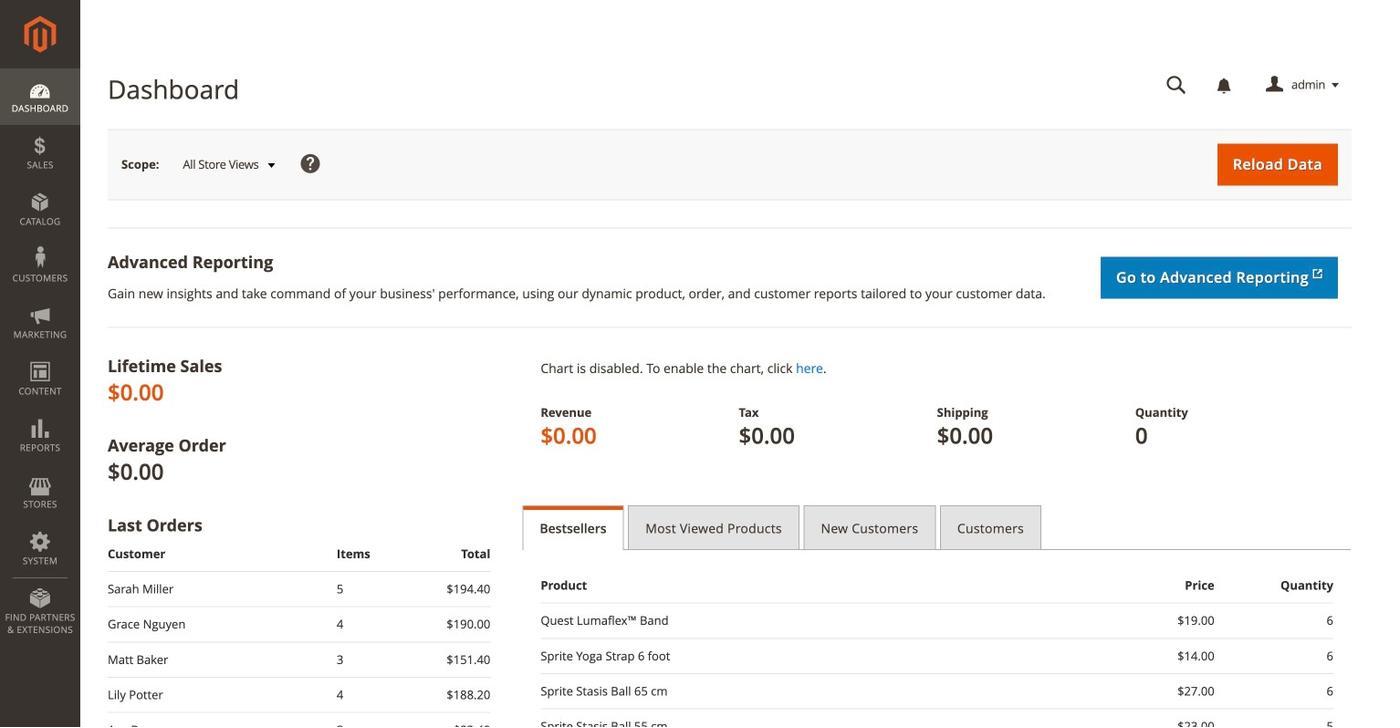 Task type: vqa. For each thing, say whether or not it's contained in the screenshot.
TAB PANEL
no



Task type: locate. For each thing, give the bounding box(es) containing it.
None text field
[[1154, 69, 1199, 101]]

menu bar
[[0, 68, 80, 645]]

magento admin panel image
[[24, 16, 56, 53]]

tab list
[[522, 506, 1352, 550]]



